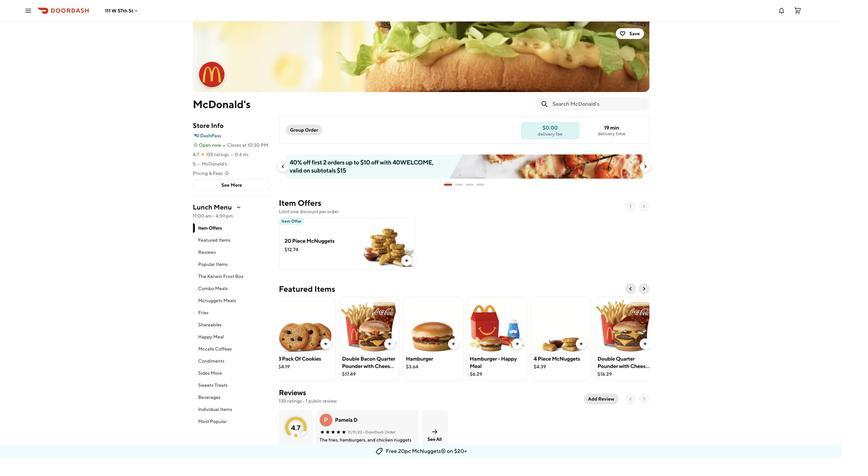 Task type: vqa. For each thing, say whether or not it's contained in the screenshot.
Spend associated with (8,500+)
no



Task type: describe. For each thing, give the bounding box(es) containing it.
20 piece mcnuggets $12.74
[[285, 238, 335, 253]]

1 vertical spatial next button of carousel image
[[642, 204, 647, 209]]

meal inside button
[[213, 335, 224, 340]]

stars
[[295, 445, 304, 450]]

next image
[[642, 397, 647, 402]]

open
[[199, 143, 211, 148]]

pm
[[261, 143, 268, 148]]

10:30
[[248, 143, 260, 148]]

popular items button
[[193, 259, 271, 271]]

57th
[[118, 8, 128, 13]]

combo meals
[[198, 286, 228, 292]]

5
[[292, 445, 295, 450]]

quarter inside double quarter pounder with cheese meal
[[616, 356, 635, 363]]

reviews for reviews 135 ratings • 1 public review
[[279, 389, 306, 398]]

of
[[288, 445, 292, 450]]

hamburger image
[[403, 297, 463, 354]]

items inside heading
[[315, 285, 335, 294]]

mcnuggets for 20
[[307, 238, 335, 245]]

0 items, open order cart image
[[794, 7, 802, 15]]

most popular button
[[193, 416, 271, 428]]

condiments
[[198, 359, 225, 364]]

individual
[[198, 407, 219, 413]]

p
[[324, 417, 328, 424]]

double bacon quarter pounder with cheese meal image
[[340, 297, 399, 354]]

3
[[278, 356, 281, 363]]

sweets treats button
[[193, 380, 271, 392]]

first
[[312, 159, 322, 166]]

pamela d
[[335, 417, 358, 424]]

save button
[[616, 28, 644, 39]]

mccafe
[[198, 347, 214, 352]]

combo
[[198, 286, 214, 292]]

add item to cart image for hamburger
[[451, 342, 456, 347]]

order inside 'button'
[[305, 127, 318, 133]]

group order
[[290, 127, 318, 133]]

reviews for reviews
[[198, 250, 216, 255]]

store
[[193, 122, 210, 129]]

d
[[354, 417, 358, 424]]

pounder inside the 'double bacon quarter pounder with cheese meal'
[[342, 364, 363, 370]]

most
[[198, 419, 209, 425]]

double for double quarter pounder with cheese meal
[[598, 356, 615, 363]]

111 w 57th st
[[105, 8, 133, 13]]

the
[[198, 274, 206, 279]]

0.6
[[235, 152, 242, 157]]

items for individual items button
[[220, 407, 232, 413]]

pricing
[[193, 171, 208, 176]]

sides more button
[[193, 368, 271, 380]]

1 off from the left
[[303, 159, 311, 166]]

• right 11/11/23
[[363, 430, 365, 435]]

time
[[616, 131, 626, 137]]

featured items button
[[193, 234, 271, 247]]

lunch menu
[[193, 203, 232, 211]]

1 vertical spatial featured items
[[279, 285, 335, 294]]

previous button of carousel image
[[628, 204, 633, 209]]

• doordash order
[[363, 430, 396, 435]]

condiments button
[[193, 356, 271, 368]]

items for popular items button
[[216, 262, 228, 267]]

with inside the 'double bacon quarter pounder with cheese meal'
[[364, 364, 374, 370]]

info
[[211, 122, 224, 129]]

all
[[436, 437, 442, 442]]

2 off from the left
[[371, 159, 379, 166]]

add
[[588, 397, 598, 402]]

4 piece mcnuggets image
[[531, 297, 591, 354]]

$10
[[360, 159, 370, 166]]

shareables
[[198, 323, 222, 328]]

0 vertical spatial mcdonald's
[[193, 98, 251, 111]]

see more button
[[193, 180, 271, 191]]

happy meal
[[198, 335, 224, 340]]

• right now
[[223, 143, 225, 148]]

item offers heading
[[279, 198, 322, 209]]

save
[[630, 31, 640, 36]]

at
[[242, 143, 247, 148]]

4 piece mcnuggets $4.39
[[534, 356, 580, 370]]

0 horizontal spatial -
[[213, 214, 215, 219]]

free
[[386, 449, 397, 455]]

featured items inside button
[[198, 238, 231, 243]]

19
[[604, 125, 610, 131]]

notification bell image
[[778, 7, 786, 15]]

hamburger - happy meal image
[[467, 297, 527, 354]]

add review button
[[584, 394, 619, 405]]

item for item offer
[[282, 219, 291, 224]]

20pc
[[398, 449, 411, 455]]

frost
[[223, 274, 234, 279]]

mcnuggets meals button
[[193, 295, 271, 307]]

fees
[[213, 171, 223, 176]]

add item to cart image for hamburger - happy meal
[[515, 342, 520, 347]]

$0.00 delivery fee
[[538, 125, 563, 137]]

delivery inside $0.00 delivery fee
[[538, 131, 555, 137]]

meals for combo meals
[[215, 286, 228, 292]]

• closes at 10:30 pm
[[223, 143, 268, 148]]

reviews button
[[193, 247, 271, 259]]

1 vertical spatial popular
[[210, 419, 227, 425]]

see for see all
[[428, 437, 436, 442]]

items for featured items button
[[219, 238, 231, 243]]

delivery inside 19 min delivery time
[[598, 131, 615, 137]]

coffees
[[215, 347, 232, 352]]

• left 0.6
[[231, 152, 233, 157]]

4:59
[[216, 214, 225, 219]]

$ • mcdonald's
[[193, 161, 227, 167]]

mcnuggets for 4
[[552, 356, 580, 363]]

hamburger for -
[[470, 356, 497, 363]]

4
[[534, 356, 537, 363]]

w
[[112, 8, 117, 13]]

now
[[212, 143, 221, 148]]

0 vertical spatial 4.7
[[193, 152, 199, 157]]

closes
[[227, 143, 241, 148]]

the kerwin frost box button
[[193, 271, 271, 283]]

menus image
[[236, 205, 241, 210]]

see more
[[222, 183, 242, 188]]

$4.19
[[278, 365, 290, 370]]

20
[[285, 238, 291, 245]]

mccafe coffees
[[198, 347, 232, 352]]

shareables button
[[193, 319, 271, 331]]

cheese inside double quarter pounder with cheese meal
[[631, 364, 649, 370]]

cheese inside the 'double bacon quarter pounder with cheese meal'
[[375, 364, 393, 370]]

item for item offers
[[198, 226, 208, 231]]

pack
[[282, 356, 294, 363]]

• right $
[[198, 161, 200, 167]]

$3.64
[[406, 365, 419, 370]]

previous image
[[628, 397, 633, 402]]

sweets
[[198, 383, 214, 388]]

piece for 20
[[292, 238, 306, 245]]

0 vertical spatial ratings
[[214, 152, 229, 157]]

happy inside button
[[198, 335, 212, 340]]

- inside hamburger - happy meal $6.29
[[498, 356, 500, 363]]



Task type: locate. For each thing, give the bounding box(es) containing it.
$16.29
[[598, 372, 612, 377]]

group
[[290, 127, 304, 133]]

hamburger for $3.64
[[406, 356, 433, 363]]

see down fees
[[222, 183, 230, 188]]

3 pack of cookies $4.19
[[278, 356, 321, 370]]

min
[[611, 125, 619, 131]]

0 horizontal spatial quarter
[[377, 356, 395, 363]]

1 cheese from the left
[[375, 364, 393, 370]]

• left 1
[[303, 399, 305, 404]]

4.7 up $
[[193, 152, 199, 157]]

11:00
[[193, 214, 204, 219]]

piece inside the 20 piece mcnuggets $12.74
[[292, 238, 306, 245]]

with down bacon
[[364, 364, 374, 370]]

treats
[[215, 383, 228, 388]]

0 horizontal spatial order
[[305, 127, 318, 133]]

reviews link
[[279, 389, 306, 398]]

see
[[222, 183, 230, 188], [428, 437, 436, 442]]

1 horizontal spatial see
[[428, 437, 436, 442]]

order
[[327, 209, 339, 215]]

double inside the 'double bacon quarter pounder with cheese meal'
[[342, 356, 360, 363]]

1 horizontal spatial -
[[498, 356, 500, 363]]

hamburger inside hamburger - happy meal $6.29
[[470, 356, 497, 363]]

0 vertical spatial next button of carousel image
[[643, 164, 648, 170]]

featured items
[[198, 238, 231, 243], [279, 285, 335, 294]]

40%
[[290, 159, 302, 166]]

see inside "button"
[[222, 183, 230, 188]]

more for sides more
[[211, 371, 222, 376]]

offers down 11:00 am - 4:59 pm
[[209, 226, 222, 231]]

0 vertical spatial previous button of carousel image
[[280, 164, 286, 170]]

1 vertical spatial see
[[428, 437, 436, 442]]

0 horizontal spatial more
[[211, 371, 222, 376]]

0 horizontal spatial 4.7
[[193, 152, 199, 157]]

0 horizontal spatial happy
[[198, 335, 212, 340]]

0 horizontal spatial featured
[[198, 238, 218, 243]]

ratings inside reviews 135 ratings • 1 public review
[[287, 399, 302, 404]]

0 horizontal spatial see
[[222, 183, 230, 188]]

$4.39
[[534, 365, 546, 370]]

0 horizontal spatial previous button of carousel image
[[280, 164, 286, 170]]

item offers
[[198, 226, 222, 231]]

reviews up popular items
[[198, 250, 216, 255]]

1 pounder from the left
[[342, 364, 363, 370]]

add item to cart image up double quarter pounder with cheese meal
[[643, 342, 648, 347]]

double quarter pounder with cheese meal image
[[595, 297, 655, 354]]

featured inside button
[[198, 238, 218, 243]]

meals for mcnuggets meals
[[223, 298, 236, 304]]

order right doordash
[[385, 430, 396, 435]]

1 horizontal spatial reviews
[[279, 389, 306, 398]]

more
[[231, 183, 242, 188], [211, 371, 222, 376]]

add item to cart image for double quarter pounder with cheese meal
[[643, 342, 648, 347]]

• inside reviews 135 ratings • 1 public review
[[303, 399, 305, 404]]

with inside double quarter pounder with cheese meal
[[619, 364, 630, 370]]

1 horizontal spatial featured items
[[279, 285, 335, 294]]

happy inside hamburger - happy meal $6.29
[[501, 356, 517, 363]]

&
[[209, 171, 212, 176]]

double for double bacon quarter pounder with cheese meal
[[342, 356, 360, 363]]

cheese up next image
[[631, 364, 649, 370]]

mcnuggets right 4
[[552, 356, 580, 363]]

0 horizontal spatial mcnuggets
[[307, 238, 335, 245]]

open menu image
[[24, 7, 32, 15]]

135 down reviews link
[[279, 399, 286, 404]]

1 horizontal spatial offers
[[298, 198, 322, 208]]

the kerwin frost box
[[198, 274, 244, 279]]

see all
[[428, 437, 442, 442]]

double up $17.49
[[342, 356, 360, 363]]

meals down the kerwin frost box
[[215, 286, 228, 292]]

1 horizontal spatial with
[[380, 159, 392, 166]]

piece
[[292, 238, 306, 245], [538, 356, 551, 363]]

0 vertical spatial popular
[[198, 262, 215, 267]]

sides more
[[198, 371, 222, 376]]

with right $10
[[380, 159, 392, 166]]

featured items heading
[[279, 284, 335, 295]]

more right "sides"
[[211, 371, 222, 376]]

0 horizontal spatial off
[[303, 159, 311, 166]]

1 vertical spatial 4.7
[[291, 424, 301, 432]]

with up previous image
[[619, 364, 630, 370]]

see for see more
[[222, 183, 230, 188]]

fries
[[198, 310, 209, 316]]

meals inside button
[[223, 298, 236, 304]]

1 horizontal spatial featured
[[279, 285, 313, 294]]

pounder up $16.29 at the right bottom
[[598, 364, 618, 370]]

0 horizontal spatial double
[[342, 356, 360, 363]]

piece for 4
[[538, 356, 551, 363]]

cheese
[[375, 364, 393, 370], [631, 364, 649, 370]]

1 horizontal spatial quarter
[[616, 356, 635, 363]]

mcnuggets inside the 20 piece mcnuggets $12.74
[[307, 238, 335, 245]]

0 horizontal spatial with
[[364, 364, 374, 370]]

mcdonald's up the pricing & fees button at the top of page
[[202, 161, 227, 167]]

delivery down $0.00
[[538, 131, 555, 137]]

1 vertical spatial previous button of carousel image
[[628, 287, 633, 292]]

ratings down reviews link
[[287, 399, 302, 404]]

0 vertical spatial featured
[[198, 238, 218, 243]]

0 horizontal spatial add item to cart image
[[579, 342, 584, 347]]

kerwin
[[207, 274, 222, 279]]

2 vertical spatial item
[[198, 226, 208, 231]]

pricing & fees button
[[193, 170, 230, 177]]

mcnuggets inside 4 piece mcnuggets $4.39
[[552, 356, 580, 363]]

1 vertical spatial -
[[498, 356, 500, 363]]

3 pack of cookies image
[[276, 297, 335, 354]]

0 horizontal spatial on
[[303, 167, 310, 174]]

1 quarter from the left
[[377, 356, 395, 363]]

cookies
[[302, 356, 321, 363]]

popular up the
[[198, 262, 215, 267]]

reviews
[[198, 250, 216, 255], [279, 389, 306, 398]]

with inside 40% off first 2 orders up to $10 off with 40welcome, valid on subtotals $15
[[380, 159, 392, 166]]

0 horizontal spatial delivery
[[538, 131, 555, 137]]

1 horizontal spatial 4.7
[[291, 424, 301, 432]]

1 double from the left
[[342, 356, 360, 363]]

of 5 stars
[[288, 445, 304, 450]]

0 vertical spatial piece
[[292, 238, 306, 245]]

111 w 57th st button
[[105, 8, 139, 13]]

reviews inside reviews 135 ratings • 1 public review
[[279, 389, 306, 398]]

item up limit
[[279, 198, 296, 208]]

4.7 up of 5 stars
[[291, 424, 301, 432]]

combo meals button
[[193, 283, 271, 295]]

item for item offers limit one discount per order
[[279, 198, 296, 208]]

1 vertical spatial mcdonald's
[[202, 161, 227, 167]]

quarter inside the 'double bacon quarter pounder with cheese meal'
[[377, 356, 395, 363]]

0 horizontal spatial cheese
[[375, 364, 393, 370]]

piece right 20 on the left of page
[[292, 238, 306, 245]]

meal inside the 'double bacon quarter pounder with cheese meal'
[[342, 371, 354, 377]]

on inside 40% off first 2 orders up to $10 off with 40welcome, valid on subtotals $15
[[303, 167, 310, 174]]

1 vertical spatial happy
[[501, 356, 517, 363]]

off right $10
[[371, 159, 379, 166]]

1 horizontal spatial double
[[598, 356, 615, 363]]

0 vertical spatial item
[[279, 198, 296, 208]]

offers for item offers
[[209, 226, 222, 231]]

135 inside reviews 135 ratings • 1 public review
[[279, 399, 286, 404]]

add item to cart image for double bacon quarter pounder with cheese meal
[[387, 342, 392, 347]]

2 horizontal spatial with
[[619, 364, 630, 370]]

more up menus icon at the top
[[231, 183, 242, 188]]

2 add item to cart image from the left
[[643, 342, 648, 347]]

0 vertical spatial order
[[305, 127, 318, 133]]

sweets treats
[[198, 383, 228, 388]]

add item to cart image for 4 piece mcnuggets
[[579, 342, 584, 347]]

1 vertical spatial meals
[[223, 298, 236, 304]]

on right valid
[[303, 167, 310, 174]]

popular down "individual items"
[[210, 419, 227, 425]]

0 vertical spatial reviews
[[198, 250, 216, 255]]

valid
[[290, 167, 302, 174]]

bacon
[[361, 356, 376, 363]]

doordash
[[366, 430, 384, 435]]

1 horizontal spatial 135
[[279, 399, 286, 404]]

0 horizontal spatial 135
[[206, 152, 214, 157]]

0 vertical spatial featured items
[[198, 238, 231, 243]]

happy left 4
[[501, 356, 517, 363]]

0 vertical spatial offers
[[298, 198, 322, 208]]

hamburger up $3.64
[[406, 356, 433, 363]]

1 hamburger from the left
[[406, 356, 433, 363]]

1 horizontal spatial pounder
[[598, 364, 618, 370]]

-
[[213, 214, 215, 219], [498, 356, 500, 363]]

group order button
[[286, 125, 322, 136]]

0 horizontal spatial offers
[[209, 226, 222, 231]]

11/11/23
[[348, 430, 362, 435]]

order
[[305, 127, 318, 133], [385, 430, 396, 435]]

135 ratings •
[[206, 152, 233, 157]]

hamburger up $6.29
[[470, 356, 497, 363]]

mcnuggets meals
[[198, 298, 236, 304]]

mcnuggets down per
[[307, 238, 335, 245]]

1 horizontal spatial hamburger
[[470, 356, 497, 363]]

1 vertical spatial 135
[[279, 399, 286, 404]]

beverages
[[198, 395, 221, 401]]

1 vertical spatial mcnuggets
[[552, 356, 580, 363]]

40welcome,
[[393, 159, 434, 166]]

0 vertical spatial more
[[231, 183, 242, 188]]

ratings down now
[[214, 152, 229, 157]]

reviews up 1
[[279, 389, 306, 398]]

featured inside heading
[[279, 285, 313, 294]]

previous button of carousel image
[[280, 164, 286, 170], [628, 287, 633, 292]]

up
[[346, 159, 353, 166]]

1 vertical spatial featured
[[279, 285, 313, 294]]

subtotals
[[311, 167, 336, 174]]

mcnuggets
[[198, 298, 223, 304]]

piece inside 4 piece mcnuggets $4.39
[[538, 356, 551, 363]]

1 vertical spatial item
[[282, 219, 291, 224]]

off
[[303, 159, 311, 166], [371, 159, 379, 166]]

quarter
[[377, 356, 395, 363], [616, 356, 635, 363]]

1 delivery from the left
[[598, 131, 615, 137]]

more inside "button"
[[231, 183, 242, 188]]

1 vertical spatial reviews
[[279, 389, 306, 398]]

1 vertical spatial piece
[[538, 356, 551, 363]]

meal inside hamburger - happy meal $6.29
[[470, 364, 482, 370]]

0 vertical spatial happy
[[198, 335, 212, 340]]

delivery left time
[[598, 131, 615, 137]]

0 horizontal spatial ratings
[[214, 152, 229, 157]]

pounder inside double quarter pounder with cheese meal
[[598, 364, 618, 370]]

add item to cart image for 3 pack of cookies
[[323, 342, 328, 347]]

individual items button
[[193, 404, 271, 416]]

0 vertical spatial see
[[222, 183, 230, 188]]

2 quarter from the left
[[616, 356, 635, 363]]

per
[[319, 209, 326, 215]]

next button of carousel image
[[643, 164, 648, 170], [642, 204, 647, 209], [642, 287, 647, 292]]

1 horizontal spatial piece
[[538, 356, 551, 363]]

order right group
[[305, 127, 318, 133]]

Item Search search field
[[553, 101, 644, 108]]

2 double from the left
[[598, 356, 615, 363]]

0 vertical spatial mcnuggets
[[307, 238, 335, 245]]

fee
[[556, 131, 563, 137]]

offers for item offers limit one discount per order
[[298, 198, 322, 208]]

limit
[[279, 209, 290, 215]]

open now
[[199, 143, 221, 148]]

double bacon quarter pounder with cheese meal
[[342, 356, 395, 377]]

item offer
[[282, 219, 302, 224]]

$
[[193, 161, 196, 167]]

meals up fries button
[[223, 298, 236, 304]]

item inside item offers limit one discount per order
[[279, 198, 296, 208]]

1 horizontal spatial order
[[385, 430, 396, 435]]

0.6 mi
[[235, 152, 249, 157]]

meals
[[215, 286, 228, 292], [223, 298, 236, 304]]

mccafe coffees button
[[193, 343, 271, 356]]

1 horizontal spatial ratings
[[287, 399, 302, 404]]

2 hamburger from the left
[[470, 356, 497, 363]]

0 horizontal spatial featured items
[[198, 238, 231, 243]]

review
[[599, 397, 615, 402]]

1 vertical spatial ratings
[[287, 399, 302, 404]]

st
[[129, 8, 133, 13]]

1 horizontal spatial cheese
[[631, 364, 649, 370]]

meal inside double quarter pounder with cheese meal
[[598, 371, 610, 377]]

add item to cart image
[[579, 342, 584, 347], [643, 342, 648, 347]]

meals inside "button"
[[215, 286, 228, 292]]

item offers limit one discount per order
[[279, 198, 339, 215]]

135 up $ • mcdonald's
[[206, 152, 214, 157]]

beverages button
[[193, 392, 271, 404]]

0 horizontal spatial piece
[[292, 238, 306, 245]]

1 vertical spatial offers
[[209, 226, 222, 231]]

1 horizontal spatial off
[[371, 159, 379, 166]]

item down 11:00 at the left of the page
[[198, 226, 208, 231]]

box
[[235, 274, 244, 279]]

1 horizontal spatial delivery
[[598, 131, 615, 137]]

1 horizontal spatial previous button of carousel image
[[628, 287, 633, 292]]

1 vertical spatial more
[[211, 371, 222, 376]]

mcdonald's image
[[193, 22, 650, 92], [199, 62, 225, 87]]

offers inside item offers limit one discount per order
[[298, 198, 322, 208]]

0 horizontal spatial reviews
[[198, 250, 216, 255]]

item down limit
[[282, 219, 291, 224]]

0 vertical spatial on
[[303, 167, 310, 174]]

off left first
[[303, 159, 311, 166]]

see left all
[[428, 437, 436, 442]]

1 horizontal spatial mcnuggets
[[552, 356, 580, 363]]

mcdonald's up 'info'
[[193, 98, 251, 111]]

2 delivery from the left
[[538, 131, 555, 137]]

0 horizontal spatial pounder
[[342, 364, 363, 370]]

hamburger $3.64
[[406, 356, 433, 370]]

0 vertical spatial 135
[[206, 152, 214, 157]]

double inside double quarter pounder with cheese meal
[[598, 356, 615, 363]]

0 vertical spatial -
[[213, 214, 215, 219]]

$12.74
[[285, 247, 299, 253]]

$0.00
[[543, 125, 558, 131]]

add item to cart image
[[404, 258, 409, 264], [323, 342, 328, 347], [387, 342, 392, 347], [451, 342, 456, 347], [515, 342, 520, 347]]

of
[[295, 356, 301, 363]]

add item to cart image up 4 piece mcnuggets $4.39
[[579, 342, 584, 347]]

1 horizontal spatial happy
[[501, 356, 517, 363]]

reviews inside 'button'
[[198, 250, 216, 255]]

1 horizontal spatial add item to cart image
[[643, 342, 648, 347]]

1 vertical spatial order
[[385, 430, 396, 435]]

1 horizontal spatial more
[[231, 183, 242, 188]]

1 vertical spatial on
[[447, 449, 453, 455]]

pm
[[226, 214, 233, 219]]

on left $20+
[[447, 449, 453, 455]]

2 vertical spatial next button of carousel image
[[642, 287, 647, 292]]

135
[[206, 152, 214, 157], [279, 399, 286, 404]]

select promotional banner element
[[444, 179, 484, 191]]

1 add item to cart image from the left
[[579, 342, 584, 347]]

$15
[[337, 167, 346, 174]]

pounder up $17.49
[[342, 364, 363, 370]]

$20+
[[454, 449, 467, 455]]

2 cheese from the left
[[631, 364, 649, 370]]

double up $16.29 at the right bottom
[[598, 356, 615, 363]]

most popular
[[198, 419, 227, 425]]

mcdonald's
[[193, 98, 251, 111], [202, 161, 227, 167]]

more inside button
[[211, 371, 222, 376]]

lunch
[[193, 203, 212, 211]]

more for see more
[[231, 183, 242, 188]]

mi
[[243, 152, 249, 157]]

cheese down bacon
[[375, 364, 393, 370]]

happy up the mccafe
[[198, 335, 212, 340]]

1 horizontal spatial on
[[447, 449, 453, 455]]

2 pounder from the left
[[598, 364, 618, 370]]

40% off first 2 orders up to $10 off with 40welcome, valid on subtotals $15
[[290, 159, 434, 174]]

offers up discount
[[298, 198, 322, 208]]

piece up $4.39
[[538, 356, 551, 363]]

0 horizontal spatial hamburger
[[406, 356, 433, 363]]

0 vertical spatial meals
[[215, 286, 228, 292]]

public
[[309, 399, 322, 404]]



